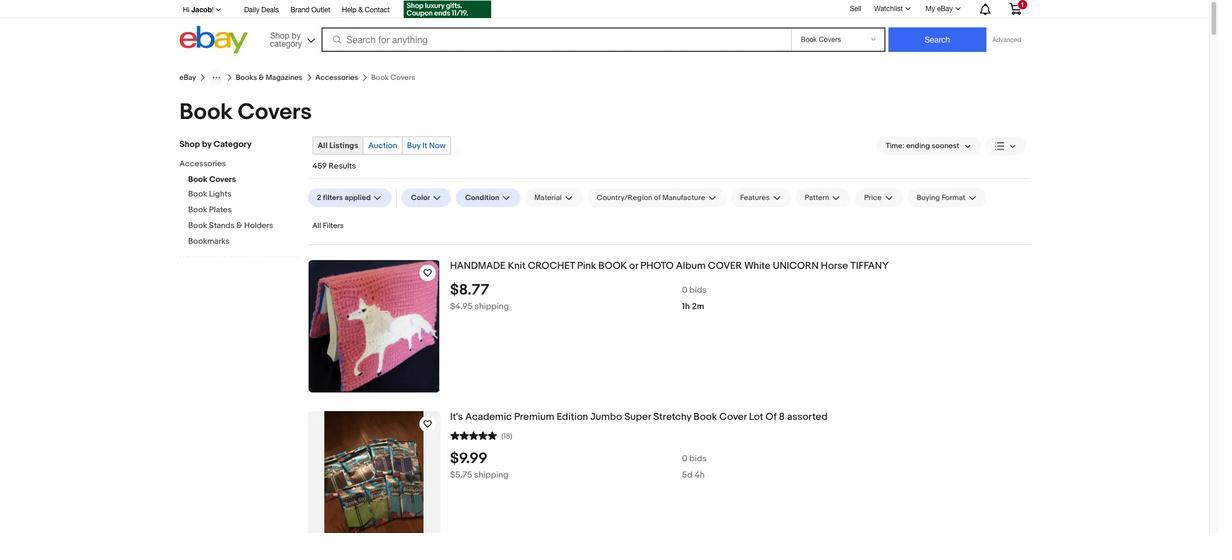 Task type: locate. For each thing, give the bounding box(es) containing it.
0 vertical spatial ebay
[[937, 5, 953, 13]]

2 bids from the top
[[690, 453, 707, 464]]

book left plates
[[188, 205, 207, 215]]

0 vertical spatial bids
[[690, 285, 707, 296]]

book covers
[[179, 99, 312, 126]]

1 bids from the top
[[690, 285, 707, 296]]

4h
[[695, 470, 705, 481]]

1 horizontal spatial by
[[292, 31, 301, 40]]

it's academic premium edition jumbo super stretchy book cover lot of 8 assorted link
[[450, 411, 1030, 423]]

bids for $9.99
[[690, 453, 707, 464]]

book plates link
[[188, 205, 299, 216]]

1 vertical spatial accessories link
[[179, 159, 290, 170]]

shop for shop by category
[[270, 31, 289, 40]]

buying format
[[917, 193, 966, 202]]

watchlist
[[874, 5, 903, 13]]

book stands & holders link
[[188, 221, 299, 232]]

covers down books & magazines link
[[238, 99, 312, 126]]

get the coupon image
[[404, 1, 491, 18]]

bids inside 0 bids $4.95 shipping
[[690, 285, 707, 296]]

459
[[312, 161, 327, 171]]

book left lights
[[188, 189, 207, 199]]

$8.77
[[450, 281, 489, 299]]

0 inside 0 bids $5.75 shipping
[[682, 453, 688, 464]]

accessories
[[315, 73, 358, 82], [179, 159, 226, 169]]

brand outlet link
[[291, 4, 330, 17]]

2
[[317, 193, 321, 202]]

2m
[[692, 301, 704, 312]]

buy
[[407, 141, 421, 151]]

pattern button
[[795, 188, 850, 207]]

all listings link
[[313, 137, 363, 154]]

1 horizontal spatial &
[[259, 73, 264, 82]]

stands
[[209, 221, 235, 230]]

listings
[[329, 141, 358, 151]]

all for all listings
[[318, 141, 328, 151]]

by
[[292, 31, 301, 40], [202, 139, 212, 150]]

0 vertical spatial all
[[318, 141, 328, 151]]

0 vertical spatial &
[[358, 6, 363, 14]]

condition
[[465, 193, 499, 202]]

buying format button
[[908, 188, 987, 207]]

it's academic premium edition jumbo super stretchy book cover lot of 8 assorted image
[[324, 411, 424, 533]]

& right 'help'
[[358, 6, 363, 14]]

& right books
[[259, 73, 264, 82]]

bids for $8.77
[[690, 285, 707, 296]]

pink
[[577, 260, 596, 272]]

1 vertical spatial by
[[202, 139, 212, 150]]

accessories link down the category
[[179, 159, 290, 170]]

accessories inside the accessories book covers book lights book plates book stands & holders bookmarks
[[179, 159, 226, 169]]

0 vertical spatial accessories
[[315, 73, 358, 82]]

1 vertical spatial bids
[[690, 453, 707, 464]]

0 horizontal spatial shop
[[179, 139, 200, 150]]

help & contact link
[[342, 4, 390, 17]]

accessories down shop by category
[[179, 159, 226, 169]]

shipping inside 0 bids $5.75 shipping
[[474, 470, 509, 481]]

accessories for accessories book covers book lights book plates book stands & holders bookmarks
[[179, 159, 226, 169]]

1 horizontal spatial accessories
[[315, 73, 358, 82]]

0 horizontal spatial by
[[202, 139, 212, 150]]

1 horizontal spatial ebay
[[937, 5, 953, 13]]

2 horizontal spatial &
[[358, 6, 363, 14]]

my
[[926, 5, 935, 13]]

0 vertical spatial covers
[[238, 99, 312, 126]]

1 0 from the top
[[682, 285, 688, 296]]

shop by category banner
[[176, 0, 1030, 57]]

covers up lights
[[209, 174, 236, 184]]

2 filters applied
[[317, 193, 371, 202]]

lights
[[209, 189, 232, 199]]

book left cover
[[694, 411, 717, 423]]

shipping for $9.99
[[474, 470, 509, 481]]

0 horizontal spatial ebay
[[179, 73, 196, 82]]

5 out of 5 stars image
[[450, 430, 497, 441]]

accessories right magazines
[[315, 73, 358, 82]]

shop down 'deals'
[[270, 31, 289, 40]]

None submit
[[889, 27, 987, 52]]

0 vertical spatial by
[[292, 31, 301, 40]]

0 up 5d
[[682, 453, 688, 464]]

my ebay link
[[919, 2, 966, 16]]

shop inside shop by category
[[270, 31, 289, 40]]

format
[[942, 193, 966, 202]]

& down book plates link
[[236, 221, 242, 230]]

buying
[[917, 193, 940, 202]]

country/region of manufacture button
[[587, 188, 726, 207]]

super
[[624, 411, 651, 423]]

book
[[179, 99, 233, 126], [188, 174, 207, 184], [188, 189, 207, 199], [188, 205, 207, 215], [188, 221, 207, 230], [694, 411, 717, 423]]

by for category
[[292, 31, 301, 40]]

shipping inside 0 bids $4.95 shipping
[[475, 301, 509, 312]]

it's
[[450, 411, 463, 423]]

all
[[318, 141, 328, 151], [312, 221, 321, 230]]

country/region
[[597, 193, 652, 202]]

1 vertical spatial shop
[[179, 139, 200, 150]]

time: ending soonest
[[886, 141, 959, 151]]

0 horizontal spatial covers
[[209, 174, 236, 184]]

academic
[[465, 411, 512, 423]]

shipping for $8.77
[[475, 301, 509, 312]]

1 vertical spatial shipping
[[474, 470, 509, 481]]

all inside button
[[312, 221, 321, 230]]

price
[[864, 193, 882, 202]]

bids inside 0 bids $5.75 shipping
[[690, 453, 707, 464]]

5d
[[682, 470, 693, 481]]

shipping down $8.77
[[475, 301, 509, 312]]

& for magazines
[[259, 73, 264, 82]]

by inside shop by category
[[292, 31, 301, 40]]

sell link
[[845, 4, 867, 13]]

features button
[[731, 188, 791, 207]]

lot
[[749, 411, 763, 423]]

1
[[1021, 1, 1024, 8]]

bids
[[690, 285, 707, 296], [690, 453, 707, 464]]

shipping down $9.99
[[474, 470, 509, 481]]

& inside the accessories book covers book lights book plates book stands & holders bookmarks
[[236, 221, 242, 230]]

0 horizontal spatial accessories link
[[179, 159, 290, 170]]

5d 4h
[[682, 470, 705, 481]]

2 0 from the top
[[682, 453, 688, 464]]

stretchy
[[653, 411, 691, 423]]

now
[[429, 141, 446, 151]]

0 up 1h
[[682, 285, 688, 296]]

hi jacob !
[[183, 5, 214, 14]]

edition
[[557, 411, 588, 423]]

by left the category
[[202, 139, 212, 150]]

accessories link right magazines
[[315, 73, 358, 82]]

by down brand
[[292, 31, 301, 40]]

shop by category
[[270, 31, 302, 48]]

1 vertical spatial ebay
[[179, 73, 196, 82]]

1 vertical spatial covers
[[209, 174, 236, 184]]

or
[[629, 260, 638, 272]]

daily
[[244, 6, 259, 14]]

price button
[[855, 188, 903, 207]]

buy it now link
[[402, 137, 450, 154]]

0 vertical spatial accessories link
[[315, 73, 358, 82]]

2 filters applied button
[[308, 188, 392, 207]]

0 vertical spatial shipping
[[475, 301, 509, 312]]

& inside the account navigation
[[358, 6, 363, 14]]

1 vertical spatial all
[[312, 221, 321, 230]]

bookmarks
[[188, 236, 230, 246]]

shipping
[[475, 301, 509, 312], [474, 470, 509, 481]]

handmade knit crochet pink book or photo album cover white unicorn horse tiffany image
[[309, 260, 439, 393]]

all left filters
[[312, 221, 321, 230]]

1 vertical spatial &
[[259, 73, 264, 82]]

covers
[[238, 99, 312, 126], [209, 174, 236, 184]]

Search for anything text field
[[323, 29, 789, 51]]

knit
[[508, 260, 526, 272]]

bids up 2m
[[690, 285, 707, 296]]

2 vertical spatial &
[[236, 221, 242, 230]]

tiffany
[[851, 260, 889, 272]]

0 horizontal spatial &
[[236, 221, 242, 230]]

sell
[[850, 4, 861, 13]]

advanced
[[992, 36, 1021, 43]]

1 horizontal spatial shop
[[270, 31, 289, 40]]

0 horizontal spatial accessories
[[179, 159, 226, 169]]

book
[[598, 260, 627, 272]]

1 horizontal spatial covers
[[238, 99, 312, 126]]

1 vertical spatial 0
[[682, 453, 688, 464]]

by for category
[[202, 139, 212, 150]]

0 vertical spatial 0
[[682, 285, 688, 296]]

all up 459
[[318, 141, 328, 151]]

1 vertical spatial accessories
[[179, 159, 226, 169]]

daily deals link
[[244, 4, 279, 17]]

book up shop by category
[[179, 99, 233, 126]]

auction
[[368, 141, 397, 151]]

all filters button
[[308, 216, 348, 235]]

applied
[[345, 193, 371, 202]]

bids up 4h
[[690, 453, 707, 464]]

magazines
[[266, 73, 303, 82]]

0 bids $4.95 shipping
[[450, 285, 707, 312]]

0
[[682, 285, 688, 296], [682, 453, 688, 464]]

0 vertical spatial shop
[[270, 31, 289, 40]]

shop left the category
[[179, 139, 200, 150]]

auction link
[[364, 137, 402, 154]]

pattern
[[805, 193, 829, 202]]

0 inside 0 bids $4.95 shipping
[[682, 285, 688, 296]]

brand outlet
[[291, 6, 330, 14]]



Task type: describe. For each thing, give the bounding box(es) containing it.
books & magazines
[[236, 73, 303, 82]]

account navigation
[[176, 0, 1030, 20]]

time:
[[886, 141, 905, 151]]

bookmarks link
[[188, 236, 299, 247]]

shop by category
[[179, 139, 252, 150]]

my ebay
[[926, 5, 953, 13]]

it
[[422, 141, 427, 151]]

horse
[[821, 260, 848, 272]]

1h 2m
[[682, 301, 704, 312]]

ebay link
[[179, 73, 196, 82]]

1 horizontal spatial accessories link
[[315, 73, 358, 82]]

8
[[779, 411, 785, 423]]

soonest
[[932, 141, 959, 151]]

photo
[[641, 260, 674, 272]]

ending
[[906, 141, 930, 151]]

covers inside the accessories book covers book lights book plates book stands & holders bookmarks
[[209, 174, 236, 184]]

books & magazines link
[[236, 73, 303, 82]]

help & contact
[[342, 6, 390, 14]]

ebay inside the account navigation
[[937, 5, 953, 13]]

handmade
[[450, 260, 506, 272]]

material button
[[525, 188, 583, 207]]

accessories for accessories
[[315, 73, 358, 82]]

0 for $8.77
[[682, 285, 688, 296]]

0 for $9.99
[[682, 453, 688, 464]]

$9.99
[[450, 450, 488, 468]]

459 results
[[312, 161, 356, 171]]

brand
[[291, 6, 309, 14]]

handmade knit crochet pink book or photo album cover white unicorn horse tiffany link
[[450, 260, 1030, 272]]

book down shop by category
[[188, 174, 207, 184]]

$4.95
[[450, 301, 473, 312]]

category
[[270, 39, 302, 48]]

shop for shop by category
[[179, 139, 200, 150]]

filters
[[323, 221, 344, 230]]

book lights link
[[188, 189, 299, 200]]

advanced link
[[987, 28, 1027, 51]]

color button
[[402, 188, 451, 207]]

cover
[[708, 260, 742, 272]]

outlet
[[311, 6, 330, 14]]

& for contact
[[358, 6, 363, 14]]

all for all filters
[[312, 221, 321, 230]]

jumbo
[[590, 411, 622, 423]]

cover
[[719, 411, 747, 423]]

color
[[411, 193, 430, 202]]

view: list view image
[[994, 140, 1016, 152]]

handmade knit crochet pink book or photo album cover white unicorn horse tiffany
[[450, 260, 889, 272]]

contact
[[365, 6, 390, 14]]

watchlist link
[[868, 2, 916, 16]]

all filters
[[312, 221, 344, 230]]

!
[[212, 6, 214, 14]]

buy it now
[[407, 141, 446, 151]]

condition button
[[456, 188, 520, 207]]

$5.75
[[450, 470, 472, 481]]

of
[[654, 193, 661, 202]]

white
[[744, 260, 771, 272]]

1 link
[[1002, 0, 1028, 17]]

none submit inside shop by category banner
[[889, 27, 987, 52]]

manufacture
[[662, 193, 705, 202]]

1h
[[682, 301, 690, 312]]

results
[[329, 161, 356, 171]]

(18) link
[[450, 430, 512, 441]]

of
[[766, 411, 777, 423]]

all listings
[[318, 141, 358, 151]]

(18)
[[501, 432, 512, 441]]

plates
[[209, 205, 232, 215]]

daily deals
[[244, 6, 279, 14]]

material
[[534, 193, 562, 202]]

filters
[[323, 193, 343, 202]]

help
[[342, 6, 357, 14]]

crochet
[[528, 260, 575, 272]]

book up bookmarks
[[188, 221, 207, 230]]

hi
[[183, 6, 190, 14]]

accessories book covers book lights book plates book stands & holders bookmarks
[[179, 159, 273, 246]]

time: ending soonest button
[[877, 137, 980, 155]]

jacob
[[191, 5, 212, 14]]

it's academic premium edition jumbo super stretchy book cover lot of 8 assorted
[[450, 411, 828, 423]]

features
[[740, 193, 770, 202]]



Task type: vqa. For each thing, say whether or not it's contained in the screenshot.
OEM Continenta New Electric Fuel Pump Assembly 8R0919051E For Audi Q5 Quattro (Fits: Audi) Brand New : Continental
no



